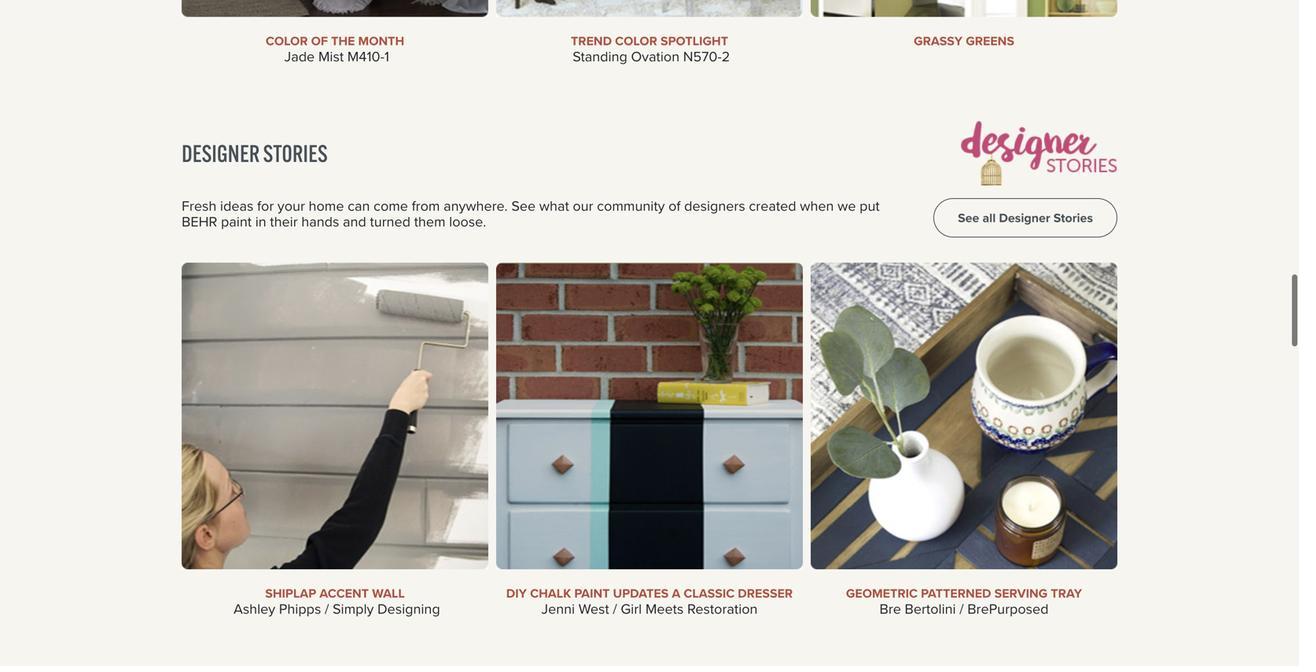 Task type: vqa. For each thing, say whether or not it's contained in the screenshot.
DIY Projects link
no



Task type: describe. For each thing, give the bounding box(es) containing it.
bedroom with a clothing rack and a white table image
[[496, 0, 803, 17]]

see all designer stories link
[[934, 198, 1118, 237]]

stories
[[263, 138, 328, 168]]

patterned
[[921, 584, 991, 603]]

hands
[[301, 211, 339, 232]]

phipps
[[279, 598, 321, 619]]

different shades of green image
[[811, 0, 1118, 17]]

paint
[[221, 211, 252, 232]]

bedroom wall painted in behr color image
[[182, 0, 488, 17]]

the
[[331, 31, 355, 50]]

2
[[722, 46, 730, 67]]

mist
[[318, 46, 344, 67]]

diy chalk paint updates a classic dresser link
[[506, 584, 793, 603]]

what
[[539, 195, 569, 216]]

girl
[[621, 598, 642, 619]]

and
[[343, 211, 366, 232]]

ashley
[[234, 598, 275, 619]]

1 horizontal spatial see
[[958, 208, 979, 227]]

classic
[[684, 584, 735, 603]]

/ inside shiplap accent wall ashley phipps / simply designing
[[325, 598, 329, 619]]

chalk
[[530, 584, 571, 603]]

spotlight
[[661, 31, 728, 50]]

designer
[[999, 208, 1050, 227]]

trend color spotlight standing ovation n570-2
[[569, 31, 730, 67]]

fresh ideas for your home can come from anywhere. see what our community of designers created when we put behr paint in their hands and turned them loose.
[[182, 195, 880, 232]]

in
[[255, 211, 266, 232]]

trend color spotlight link
[[571, 31, 728, 50]]

1
[[384, 46, 389, 67]]

a women painting a wall with a roller image
[[182, 263, 488, 569]]

greens
[[966, 31, 1015, 50]]

paint
[[574, 584, 610, 603]]

grassy greens link
[[914, 31, 1015, 50]]

bertolini
[[905, 598, 956, 619]]

bre
[[880, 598, 901, 619]]

brepurposed
[[968, 598, 1049, 619]]

diy
[[506, 584, 527, 603]]

meets
[[646, 598, 684, 619]]

color inside trend color spotlight standing ovation n570-2
[[615, 31, 657, 50]]

all
[[983, 208, 996, 227]]

home
[[309, 195, 344, 216]]

m410-
[[347, 46, 384, 67]]

west
[[579, 598, 609, 619]]

when
[[800, 195, 834, 216]]

shiplap
[[265, 584, 316, 603]]

serving
[[995, 584, 1048, 603]]

for
[[257, 195, 274, 216]]

designers
[[684, 195, 745, 216]]

fresh
[[182, 195, 217, 216]]

shiplap accent wall link
[[265, 584, 405, 603]]

accent
[[320, 584, 369, 603]]

come
[[374, 195, 408, 216]]



Task type: locate. For each thing, give the bounding box(es) containing it.
1 horizontal spatial color
[[615, 31, 657, 50]]

designing
[[377, 598, 440, 619]]

shiplap accent wall ashley phipps / simply designing
[[230, 584, 440, 619]]

ideas
[[220, 195, 253, 216]]

designer stories
[[182, 138, 328, 168]]

1 / from the left
[[325, 598, 329, 619]]

2 horizontal spatial /
[[960, 598, 964, 619]]

0 horizontal spatial color
[[266, 31, 308, 50]]

color down bedroom with a clothing rack and a white table image
[[615, 31, 657, 50]]

wall
[[372, 584, 405, 603]]

geometric patterned serving tray bre bertolini / brepurposed
[[846, 584, 1082, 619]]

color of the month jade mist m410-1
[[266, 31, 404, 67]]

diy chalk paint updates a classic dresser jenni west / girl meets restoration
[[506, 584, 793, 619]]

put
[[860, 195, 880, 216]]

can
[[348, 195, 370, 216]]

0 horizontal spatial /
[[325, 598, 329, 619]]

see left what
[[511, 195, 536, 216]]

anywhere.
[[444, 195, 508, 216]]

designer
[[182, 138, 260, 168]]

n570-
[[683, 46, 722, 67]]

jenni
[[542, 598, 575, 619]]

/ right the bertolini
[[960, 598, 964, 619]]

/
[[325, 598, 329, 619], [613, 598, 617, 619], [960, 598, 964, 619]]

of
[[669, 195, 681, 216]]

updates
[[613, 584, 669, 603]]

turned
[[370, 211, 411, 232]]

stories
[[1054, 208, 1093, 227]]

dresser
[[738, 584, 793, 603]]

2 color from the left
[[615, 31, 657, 50]]

trend
[[571, 31, 612, 50]]

simply
[[333, 598, 374, 619]]

your
[[278, 195, 305, 216]]

/ inside geometric patterned serving tray bre bertolini / brepurposed
[[960, 598, 964, 619]]

our
[[573, 195, 593, 216]]

1 color from the left
[[266, 31, 308, 50]]

see left all
[[958, 208, 979, 227]]

/ left girl
[[613, 598, 617, 619]]

color inside color of the month jade mist m410-1
[[266, 31, 308, 50]]

1 horizontal spatial /
[[613, 598, 617, 619]]

their
[[270, 211, 298, 232]]

see all designer stories
[[958, 208, 1093, 227]]

color
[[266, 31, 308, 50], [615, 31, 657, 50]]

ovation
[[631, 46, 680, 67]]

geometric patterned serving tray link
[[846, 584, 1082, 603]]

we
[[838, 195, 856, 216]]

a drawer in front of a brick wall image
[[496, 263, 803, 569]]

restoration
[[687, 598, 758, 619]]

from
[[412, 195, 440, 216]]

/ left simply
[[325, 598, 329, 619]]

grassy greens
[[914, 31, 1015, 50]]

jade
[[284, 46, 315, 67]]

behr
[[182, 211, 217, 232]]

see inside fresh ideas for your home can come from anywhere. see what our community of designers created when we put behr paint in their hands and turned them loose.
[[511, 195, 536, 216]]

them
[[414, 211, 446, 232]]

month
[[358, 31, 404, 50]]

color left of
[[266, 31, 308, 50]]

a
[[672, 584, 681, 603]]

3 / from the left
[[960, 598, 964, 619]]

standing
[[573, 46, 627, 67]]

see
[[511, 195, 536, 216], [958, 208, 979, 227]]

0 horizontal spatial see
[[511, 195, 536, 216]]

color of the month link
[[266, 31, 404, 50]]

created
[[749, 195, 796, 216]]

community
[[597, 195, 665, 216]]

of
[[311, 31, 328, 50]]

loose.
[[449, 211, 486, 232]]

2 / from the left
[[613, 598, 617, 619]]

grassy
[[914, 31, 963, 50]]

/ inside diy chalk paint updates a classic dresser jenni west / girl meets restoration
[[613, 598, 617, 619]]

tray
[[1051, 584, 1082, 603]]

geometric
[[846, 584, 918, 603]]

a tea cup and a small vase and a white candle on a table image
[[811, 263, 1118, 569]]



